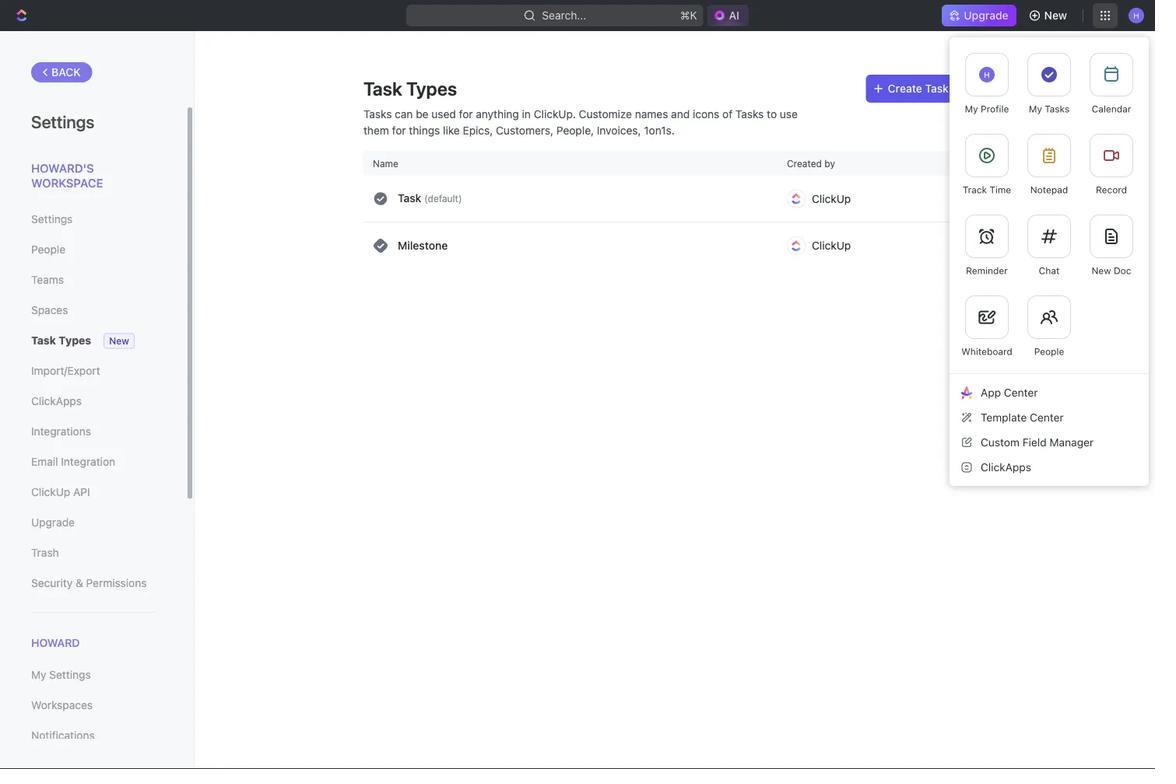 Task type: describe. For each thing, give the bounding box(es) containing it.
import/export link
[[31, 358, 155, 385]]

chat
[[1039, 265, 1060, 276]]

anything
[[476, 107, 519, 120]]

task types inside settings element
[[31, 334, 91, 347]]

trash link
[[31, 540, 155, 567]]

new doc
[[1092, 265, 1131, 276]]

security & permissions
[[31, 577, 147, 590]]

my settings link
[[31, 663, 155, 689]]

people button
[[1018, 286, 1080, 367]]

permissions
[[86, 577, 147, 590]]

new for new button
[[1044, 9, 1067, 22]]

notifications link
[[31, 723, 155, 750]]

1 vertical spatial for
[[392, 124, 406, 137]]

clickup for task
[[812, 192, 851, 205]]

things
[[409, 124, 440, 137]]

app center
[[981, 386, 1038, 399]]

clickup api
[[31, 486, 90, 499]]

profile
[[981, 104, 1009, 114]]

center for app center
[[1004, 386, 1038, 399]]

name
[[373, 158, 398, 169]]

whiteboard button
[[956, 286, 1018, 367]]

type
[[952, 82, 977, 95]]

created by
[[787, 158, 835, 169]]

settings inside the my settings link
[[49, 669, 91, 682]]

time
[[990, 184, 1011, 195]]

template
[[981, 411, 1027, 424]]

custom field manager button
[[956, 430, 1143, 455]]

custom field manager
[[981, 436, 1094, 449]]

1 horizontal spatial for
[[459, 107, 473, 120]]

can
[[395, 107, 413, 120]]

howard's workspace
[[31, 161, 103, 190]]

integrations link
[[31, 419, 155, 445]]

spaces link
[[31, 297, 155, 324]]

settings link
[[31, 206, 155, 233]]

record
[[1096, 184, 1127, 195]]

security
[[31, 577, 73, 590]]

reminder button
[[956, 205, 1018, 286]]

use
[[780, 107, 798, 120]]

teams link
[[31, 267, 155, 293]]

notifications
[[31, 730, 95, 743]]

manager
[[1050, 436, 1094, 449]]

api
[[73, 486, 90, 499]]

create task type
[[888, 82, 977, 95]]

my for my settings
[[31, 669, 46, 682]]

tasks can be used for anything in clickup. customize names and icons of tasks to use them for things like epics, customers, people, invoices, 1on1s.
[[364, 107, 798, 137]]

track
[[963, 184, 987, 195]]

h
[[984, 70, 990, 79]]

new inside settings element
[[109, 336, 129, 347]]

milestone
[[398, 239, 448, 252]]

my tasks
[[1029, 104, 1070, 114]]

workspaces
[[31, 700, 93, 712]]

be
[[416, 107, 429, 120]]

invoices,
[[597, 124, 641, 137]]

workspaces link
[[31, 693, 155, 719]]

0 horizontal spatial upgrade link
[[31, 510, 155, 536]]

clickup for milestone
[[812, 239, 851, 252]]

clickup.
[[534, 107, 576, 120]]

my for my tasks
[[1029, 104, 1042, 114]]

used
[[431, 107, 456, 120]]

field
[[1023, 436, 1047, 449]]

and
[[671, 107, 690, 120]]

types inside settings element
[[59, 334, 91, 347]]

1 horizontal spatial upgrade
[[964, 9, 1009, 22]]

calendar button
[[1080, 44, 1143, 125]]

my profile
[[965, 104, 1009, 114]]

customize
[[579, 107, 632, 120]]

⌘k
[[680, 9, 697, 22]]

them
[[364, 124, 389, 137]]

by
[[825, 158, 835, 169]]

settings element
[[0, 31, 195, 770]]

notepad
[[1030, 184, 1068, 195]]

template center button
[[956, 406, 1143, 430]]

import/export
[[31, 365, 100, 378]]

clickapps inside the "clickapps" link
[[31, 395, 82, 408]]

new button
[[1023, 3, 1077, 28]]

1 horizontal spatial task types
[[364, 78, 457, 100]]

integrations
[[31, 425, 91, 438]]

settings inside settings link
[[31, 213, 73, 226]]



Task type: locate. For each thing, give the bounding box(es) containing it.
new doc button
[[1080, 205, 1143, 286]]

1 vertical spatial task types
[[31, 334, 91, 347]]

customers,
[[496, 124, 554, 137]]

1on1s.
[[644, 124, 675, 137]]

people inside button
[[1034, 346, 1064, 357]]

task inside settings element
[[31, 334, 56, 347]]

upgrade inside settings element
[[31, 516, 75, 529]]

0 horizontal spatial new
[[109, 336, 129, 347]]

my for my profile
[[965, 104, 978, 114]]

(default)
[[424, 194, 462, 205]]

2 vertical spatial clickup
[[31, 486, 70, 499]]

1 vertical spatial center
[[1030, 411, 1064, 424]]

tasks inside button
[[1045, 104, 1070, 114]]

2 horizontal spatial new
[[1092, 265, 1111, 276]]

task down the spaces
[[31, 334, 56, 347]]

created
[[787, 158, 822, 169]]

back link
[[31, 62, 92, 83]]

chat button
[[1018, 205, 1080, 286]]

new up my tasks button
[[1044, 9, 1067, 22]]

people
[[31, 243, 65, 256], [1034, 346, 1064, 357]]

2 vertical spatial settings
[[49, 669, 91, 682]]

0 horizontal spatial task types
[[31, 334, 91, 347]]

search...
[[542, 9, 586, 22]]

icons
[[693, 107, 720, 120]]

whiteboard
[[961, 346, 1013, 357]]

types up import/export
[[59, 334, 91, 347]]

task types up import/export
[[31, 334, 91, 347]]

track time
[[963, 184, 1011, 195]]

people link
[[31, 237, 155, 263]]

new up import/export link
[[109, 336, 129, 347]]

integration
[[61, 456, 115, 469]]

1 horizontal spatial upgrade link
[[942, 5, 1016, 26]]

back
[[51, 66, 81, 79]]

task left '(default)' on the top of the page
[[398, 192, 421, 205]]

0 vertical spatial settings
[[31, 111, 95, 132]]

1 vertical spatial upgrade
[[31, 516, 75, 529]]

people,
[[556, 124, 594, 137]]

center down 'app center' button
[[1030, 411, 1064, 424]]

notepad button
[[1018, 125, 1080, 205]]

1 vertical spatial clickup
[[812, 239, 851, 252]]

for down can on the top left of the page
[[392, 124, 406, 137]]

people up 'app center' button
[[1034, 346, 1064, 357]]

clickapps down custom
[[981, 461, 1031, 474]]

email
[[31, 456, 58, 469]]

task (default)
[[398, 192, 462, 205]]

tasks left calendar
[[1045, 104, 1070, 114]]

2 vertical spatial new
[[109, 336, 129, 347]]

my right profile
[[1029, 104, 1042, 114]]

workspace
[[31, 176, 103, 190]]

new inside new doc button
[[1092, 265, 1111, 276]]

create
[[888, 82, 922, 95]]

new for doc
[[1092, 265, 1111, 276]]

trash
[[31, 547, 59, 560]]

0 vertical spatial upgrade
[[964, 9, 1009, 22]]

1 horizontal spatial people
[[1034, 346, 1064, 357]]

people inside settings element
[[31, 243, 65, 256]]

template center
[[981, 411, 1064, 424]]

to
[[767, 107, 777, 120]]

task inside button
[[925, 82, 949, 95]]

2 horizontal spatial tasks
[[1045, 104, 1070, 114]]

clickapps link
[[31, 388, 155, 415]]

upgrade down clickup api
[[31, 516, 75, 529]]

0 vertical spatial types
[[406, 78, 457, 100]]

1 vertical spatial types
[[59, 334, 91, 347]]

2 horizontal spatial my
[[1029, 104, 1042, 114]]

0 vertical spatial for
[[459, 107, 473, 120]]

types
[[406, 78, 457, 100], [59, 334, 91, 347]]

security & permissions link
[[31, 571, 155, 597]]

0 vertical spatial upgrade link
[[942, 5, 1016, 26]]

upgrade link
[[942, 5, 1016, 26], [31, 510, 155, 536]]

0 vertical spatial clickup
[[812, 192, 851, 205]]

track time button
[[956, 125, 1018, 205]]

people up teams
[[31, 243, 65, 256]]

1 vertical spatial upgrade link
[[31, 510, 155, 536]]

task types up can on the top left of the page
[[364, 78, 457, 100]]

0 vertical spatial task types
[[364, 78, 457, 100]]

types up be at the left
[[406, 78, 457, 100]]

settings up howard's
[[31, 111, 95, 132]]

clickapps inside "clickapps" button
[[981, 461, 1031, 474]]

teams
[[31, 274, 64, 286]]

0 horizontal spatial tasks
[[364, 107, 392, 120]]

tasks
[[1045, 104, 1070, 114], [364, 107, 392, 120], [736, 107, 764, 120]]

my
[[965, 104, 978, 114], [1029, 104, 1042, 114], [31, 669, 46, 682]]

my inside button
[[1029, 104, 1042, 114]]

record button
[[1080, 125, 1143, 205]]

doc
[[1114, 265, 1131, 276]]

0 horizontal spatial upgrade
[[31, 516, 75, 529]]

howard
[[31, 637, 80, 650]]

of
[[722, 107, 733, 120]]

center up template center
[[1004, 386, 1038, 399]]

in
[[522, 107, 531, 120]]

clickup
[[812, 192, 851, 205], [812, 239, 851, 252], [31, 486, 70, 499]]

custom
[[981, 436, 1020, 449]]

calendar
[[1092, 104, 1131, 114]]

for
[[459, 107, 473, 120], [392, 124, 406, 137]]

0 horizontal spatial people
[[31, 243, 65, 256]]

0 horizontal spatial clickapps
[[31, 395, 82, 408]]

0 horizontal spatial my
[[31, 669, 46, 682]]

my down howard
[[31, 669, 46, 682]]

tasks up them
[[364, 107, 392, 120]]

settings up workspaces
[[49, 669, 91, 682]]

1 vertical spatial settings
[[31, 213, 73, 226]]

new inside new button
[[1044, 9, 1067, 22]]

1 horizontal spatial new
[[1044, 9, 1067, 22]]

create task type button
[[866, 75, 986, 103]]

app
[[981, 386, 1001, 399]]

task left type
[[925, 82, 949, 95]]

clickup inside settings element
[[31, 486, 70, 499]]

0 vertical spatial new
[[1044, 9, 1067, 22]]

task up can on the top left of the page
[[364, 78, 402, 100]]

0 horizontal spatial for
[[392, 124, 406, 137]]

1 vertical spatial people
[[1034, 346, 1064, 357]]

0 horizontal spatial types
[[59, 334, 91, 347]]

0 vertical spatial people
[[31, 243, 65, 256]]

upgrade link up h
[[942, 5, 1016, 26]]

my settings
[[31, 669, 91, 682]]

email integration
[[31, 456, 115, 469]]

new
[[1044, 9, 1067, 22], [1092, 265, 1111, 276], [109, 336, 129, 347]]

upgrade link down clickup api link
[[31, 510, 155, 536]]

1 vertical spatial clickapps
[[981, 461, 1031, 474]]

clickapps up integrations
[[31, 395, 82, 408]]

spaces
[[31, 304, 68, 317]]

1 horizontal spatial my
[[965, 104, 978, 114]]

clickapps button
[[956, 455, 1143, 480]]

1 horizontal spatial clickapps
[[981, 461, 1031, 474]]

settings
[[31, 111, 95, 132], [31, 213, 73, 226], [49, 669, 91, 682]]

1 horizontal spatial tasks
[[736, 107, 764, 120]]

my down type
[[965, 104, 978, 114]]

for up epics,
[[459, 107, 473, 120]]

howard's
[[31, 161, 94, 175]]

new left doc
[[1092, 265, 1111, 276]]

tasks left to
[[736, 107, 764, 120]]

center for template center
[[1030, 411, 1064, 424]]

my inside settings element
[[31, 669, 46, 682]]

clickapps
[[31, 395, 82, 408], [981, 461, 1031, 474]]

like
[[443, 124, 460, 137]]

reminder
[[966, 265, 1008, 276]]

0 vertical spatial center
[[1004, 386, 1038, 399]]

&
[[75, 577, 83, 590]]

email integration link
[[31, 449, 155, 476]]

1 vertical spatial new
[[1092, 265, 1111, 276]]

upgrade up h
[[964, 9, 1009, 22]]

0 vertical spatial clickapps
[[31, 395, 82, 408]]

epics,
[[463, 124, 493, 137]]

my tasks button
[[1018, 44, 1080, 125]]

app center button
[[956, 381, 1143, 406]]

task
[[364, 78, 402, 100], [925, 82, 949, 95], [398, 192, 421, 205], [31, 334, 56, 347]]

settings down workspace
[[31, 213, 73, 226]]

clickup api link
[[31, 479, 155, 506]]

1 horizontal spatial types
[[406, 78, 457, 100]]



Task type: vqa. For each thing, say whether or not it's contained in the screenshot.
Google Slides button
no



